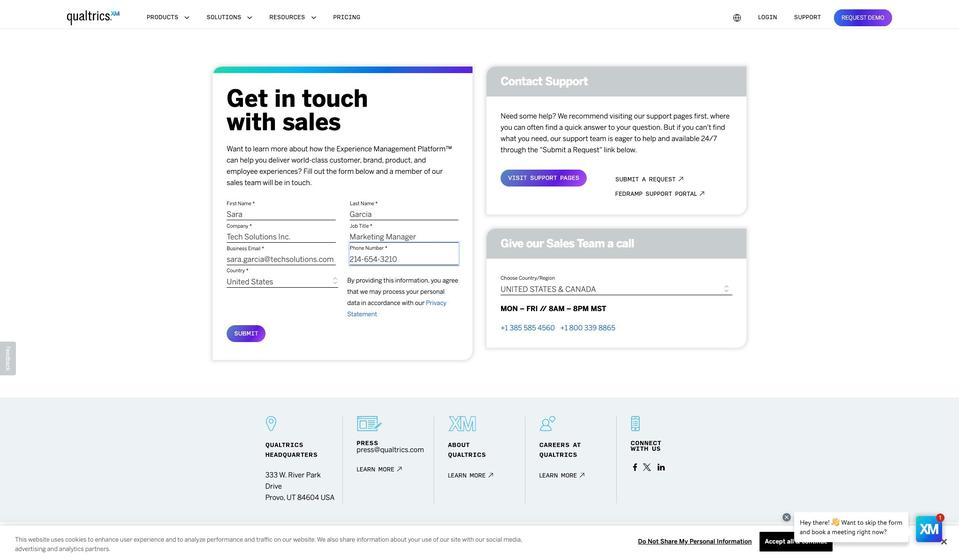 Task type: locate. For each thing, give the bounding box(es) containing it.
  text field
[[227, 198, 336, 220]]

qualtrics home page image
[[67, 10, 120, 25]]

required element
[[262, 246, 264, 252]]

language image
[[734, 14, 742, 22]]

  email field
[[227, 243, 336, 265]]

  text field
[[350, 198, 459, 220], [227, 220, 336, 243], [350, 220, 459, 243]]

  telephone field
[[350, 243, 459, 265]]

privacy alert dialog
[[0, 526, 960, 559]]



Task type: describe. For each thing, give the bounding box(es) containing it.
black image
[[633, 464, 638, 471]]

black image
[[657, 464, 666, 471]]



Task type: vqa. For each thing, say whether or not it's contained in the screenshot.
Black icon to the right
no



